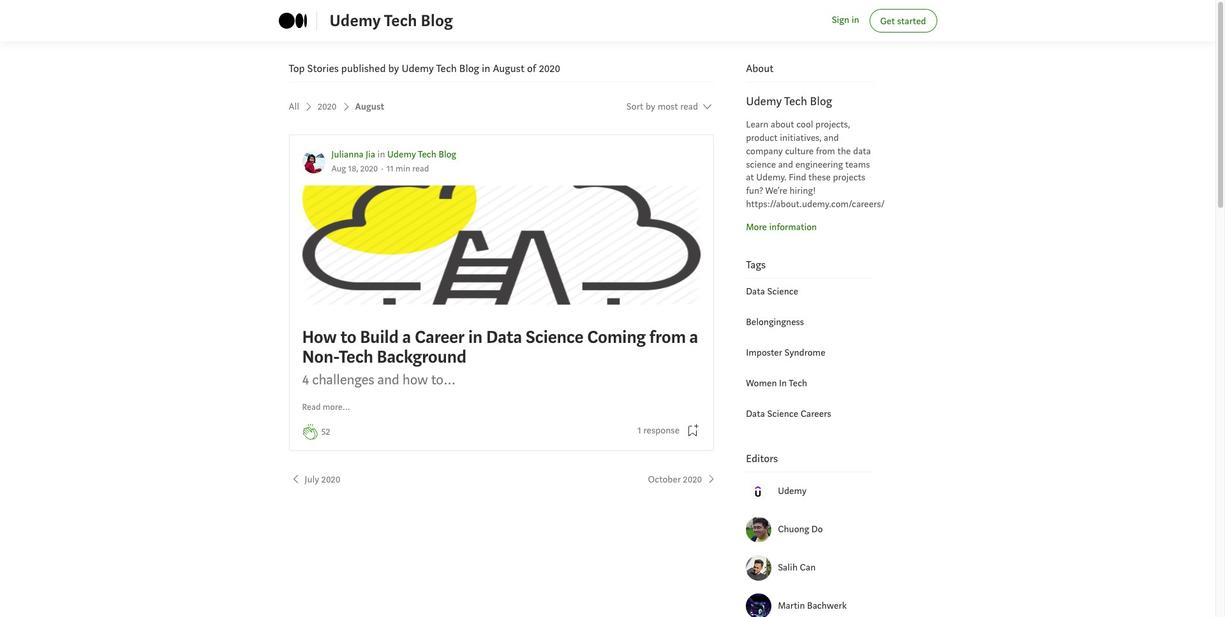 Task type: locate. For each thing, give the bounding box(es) containing it.
read more… link
[[302, 401, 350, 415]]

in inside how to build a career in data science coming from a non-tech background 4 challenges and how to…
[[468, 326, 483, 349]]

1 vertical spatial and
[[778, 159, 793, 171]]

in
[[852, 14, 859, 26], [482, 62, 490, 75], [378, 149, 385, 161], [468, 326, 483, 349]]

julianna
[[332, 149, 364, 161]]

0 vertical spatial data
[[746, 286, 765, 298]]

1 horizontal spatial a
[[690, 326, 698, 349]]

0 horizontal spatial by
[[388, 62, 399, 75]]

syndrome
[[785, 347, 826, 359]]

blog
[[421, 10, 453, 31], [459, 62, 479, 75], [810, 94, 832, 109], [439, 149, 456, 161]]

coming
[[587, 326, 646, 349]]

aug
[[332, 163, 346, 175]]

0 horizontal spatial a
[[402, 326, 411, 349]]

data
[[746, 286, 765, 298], [486, 326, 522, 349], [746, 408, 765, 420]]

in left of
[[482, 62, 490, 75]]

in right career
[[468, 326, 483, 349]]

go to the profile of udemy image
[[746, 479, 772, 505]]

aug 18, 2020 link
[[332, 163, 378, 175]]

do
[[812, 524, 823, 536]]

1 vertical spatial science
[[526, 326, 584, 349]]

0 vertical spatial science
[[768, 286, 799, 298]]

2 vertical spatial data
[[746, 408, 765, 420]]

information
[[769, 221, 817, 233]]

belongingness
[[746, 316, 804, 329]]

udemy up 11 min read 'image' on the top left of the page
[[387, 149, 416, 161]]

from right 'coming' in the bottom of the page
[[649, 326, 686, 349]]

18,
[[348, 163, 358, 175]]

4
[[302, 371, 309, 390]]

52 button
[[321, 425, 330, 440]]

and down projects,
[[824, 132, 839, 144]]

udemy tech blog up published
[[330, 10, 453, 31]]

published
[[341, 62, 386, 75]]

1 horizontal spatial from
[[816, 145, 835, 158]]

data science careers link
[[746, 408, 831, 420]]

and up find
[[778, 159, 793, 171]]

by
[[388, 62, 399, 75], [646, 101, 656, 113]]

initiatives,
[[780, 132, 822, 144]]

udemy tech blog
[[330, 10, 453, 31], [746, 94, 832, 109]]

the
[[838, 145, 851, 158]]

projects,
[[816, 119, 850, 131]]

0 horizontal spatial from
[[649, 326, 686, 349]]

data science
[[746, 286, 799, 298]]

11 min read image
[[387, 163, 429, 175]]

1 response
[[638, 425, 680, 437]]

and
[[824, 132, 839, 144], [778, 159, 793, 171], [377, 371, 399, 390]]

from for a
[[649, 326, 686, 349]]

go to the profile of julianna jia image
[[302, 151, 325, 174]]

science down "in" in the right bottom of the page
[[768, 408, 799, 420]]

1 vertical spatial august
[[355, 101, 384, 113]]

from up "engineering"
[[816, 145, 835, 158]]

2 vertical spatial science
[[768, 408, 799, 420]]

1 vertical spatial by
[[646, 101, 656, 113]]

challenges
[[312, 371, 374, 390]]

data inside how to build a career in data science coming from a non-tech background 4 challenges and how to…
[[486, 326, 522, 349]]

science
[[746, 159, 776, 171]]

science left 'coming' in the bottom of the page
[[526, 326, 584, 349]]

2020
[[539, 62, 560, 75], [318, 101, 337, 113], [360, 163, 378, 175], [322, 474, 340, 486], [683, 474, 702, 486]]

0 vertical spatial august
[[493, 62, 525, 75]]

company
[[746, 145, 783, 158]]

https://about.udemy.com/careers/
[[746, 198, 885, 211]]

1 horizontal spatial by
[[646, 101, 656, 113]]

from inside learn about cool projects, product initiatives, and company culture from the data science and engineering teams at udemy. find these projects fun? we're hiring! https://about.udemy.com/careers/
[[816, 145, 835, 158]]

1 vertical spatial from
[[649, 326, 686, 349]]

0 horizontal spatial udemy tech blog
[[330, 10, 453, 31]]

how
[[302, 326, 337, 349]]

1 vertical spatial udemy tech blog
[[746, 94, 832, 109]]

read
[[681, 101, 698, 113]]

data
[[853, 145, 871, 158]]

all link
[[289, 95, 315, 119]]

1 horizontal spatial udemy tech blog
[[746, 94, 832, 109]]

sign
[[832, 14, 850, 26]]

and inside how to build a career in data science coming from a non-tech background 4 challenges and how to…
[[377, 371, 399, 390]]

science for data science
[[768, 286, 799, 298]]

salih can link
[[778, 561, 874, 576]]

1 response link
[[638, 424, 680, 439]]

by right sort
[[646, 101, 656, 113]]

projects
[[833, 172, 866, 184]]

2020 down jia
[[360, 163, 378, 175]]

more information
[[746, 221, 817, 233]]

august right 2020 link
[[355, 101, 384, 113]]

by right published
[[388, 62, 399, 75]]

0 horizontal spatial and
[[377, 371, 399, 390]]

chuong do
[[778, 524, 823, 536]]

of
[[527, 62, 537, 75]]

from
[[816, 145, 835, 158], [649, 326, 686, 349]]

by inside button
[[646, 101, 656, 113]]

science up belongingness link
[[768, 286, 799, 298]]

stories
[[307, 62, 339, 75]]

2 vertical spatial and
[[377, 371, 399, 390]]

udemy
[[330, 10, 381, 31], [402, 62, 434, 75], [746, 94, 782, 109], [387, 149, 416, 161], [778, 486, 807, 498]]

from inside how to build a career in data science coming from a non-tech background 4 challenges and how to…
[[649, 326, 686, 349]]

read
[[302, 402, 321, 413]]

udemy tech blog link up published
[[330, 8, 453, 33]]

go to the profile of martin bachwerk image
[[746, 594, 772, 618]]

1 vertical spatial data
[[486, 326, 522, 349]]

learn about cool projects, product initiatives, and company culture from the data science and engineering teams at udemy. find these projects fun? we're hiring! https://about.udemy.com/careers/
[[746, 119, 885, 211]]

1 horizontal spatial august
[[493, 62, 525, 75]]

science
[[768, 286, 799, 298], [526, 326, 584, 349], [768, 408, 799, 420]]

udemy tech blog link up 11 min read 'image' on the top left of the page
[[387, 149, 456, 161]]

2020 right october
[[683, 474, 702, 486]]

fun?
[[746, 185, 763, 197]]

0 vertical spatial udemy tech blog
[[330, 10, 453, 31]]

martin
[[778, 600, 805, 613]]

udemy tech blog up about
[[746, 94, 832, 109]]

tech
[[384, 10, 417, 31], [436, 62, 457, 75], [784, 94, 808, 109], [418, 149, 436, 161], [339, 346, 373, 369], [789, 378, 808, 390]]

chuong do link
[[778, 523, 874, 537]]

martin bachwerk link
[[778, 600, 874, 614]]

october
[[648, 474, 681, 486]]

august left of
[[493, 62, 525, 75]]

sort
[[627, 101, 644, 113]]

chuong
[[778, 524, 809, 536]]

1 a from the left
[[402, 326, 411, 349]]

0 vertical spatial from
[[816, 145, 835, 158]]

and down the background
[[377, 371, 399, 390]]

1 horizontal spatial and
[[778, 159, 793, 171]]

in right sign
[[852, 14, 859, 26]]

all
[[289, 101, 299, 113]]

jia
[[366, 149, 375, 161]]

udemy tech blog link
[[330, 8, 453, 33], [387, 149, 456, 161]]

product
[[746, 132, 778, 144]]

0 horizontal spatial august
[[355, 101, 384, 113]]

top
[[289, 62, 305, 75]]

imposter syndrome
[[746, 347, 826, 359]]

0 vertical spatial and
[[824, 132, 839, 144]]

career
[[415, 326, 465, 349]]

hiring!
[[790, 185, 816, 197]]

october 2020 link
[[648, 473, 718, 488]]



Task type: describe. For each thing, give the bounding box(es) containing it.
sort by most read button
[[627, 95, 714, 119]]

get started link
[[870, 9, 937, 33]]

2020 right all link
[[318, 101, 337, 113]]

2020 right july
[[322, 474, 340, 486]]

response
[[644, 425, 680, 437]]

2 a from the left
[[690, 326, 698, 349]]

tags
[[746, 258, 766, 272]]

most
[[658, 101, 678, 113]]

martin bachwerk
[[778, 600, 847, 613]]

learn
[[746, 119, 769, 131]]

in
[[779, 378, 787, 390]]

https://about.udemy.com/careers/ link
[[746, 198, 885, 211]]

more
[[746, 221, 767, 233]]

imposter syndrome link
[[746, 347, 826, 359]]

go to the profile of chuong do image
[[746, 518, 772, 543]]

julianna jia in udemy tech blog
[[332, 149, 456, 161]]

started
[[898, 15, 926, 27]]

july 2020 link
[[289, 473, 340, 488]]

udemy right published
[[402, 62, 434, 75]]

these
[[809, 172, 831, 184]]

can
[[800, 562, 816, 574]]

belongingness link
[[746, 316, 804, 329]]

find
[[789, 172, 806, 184]]

1 vertical spatial udemy tech blog link
[[387, 149, 456, 161]]

cool
[[797, 119, 814, 131]]

1
[[638, 425, 641, 437]]

julianna jia link
[[332, 149, 375, 161]]

2020 right of
[[539, 62, 560, 75]]

science inside how to build a career in data science coming from a non-tech background 4 challenges and how to…
[[526, 326, 584, 349]]

sign in
[[832, 14, 859, 26]]

careers
[[801, 408, 831, 420]]

sort by most read
[[627, 101, 698, 113]]

from for the
[[816, 145, 835, 158]]

women
[[746, 378, 777, 390]]

0 vertical spatial by
[[388, 62, 399, 75]]

science for data science careers
[[768, 408, 799, 420]]

background
[[377, 346, 467, 369]]

aug 18, 2020
[[332, 163, 378, 175]]

more…
[[323, 402, 350, 413]]

august link
[[355, 95, 384, 119]]

2020 link
[[318, 95, 353, 119]]

about
[[746, 62, 774, 75]]

salih
[[778, 562, 798, 574]]

non-
[[302, 346, 339, 369]]

data science careers
[[746, 408, 831, 420]]

build
[[360, 326, 399, 349]]

tech inside how to build a career in data science coming from a non-tech background 4 challenges and how to…
[[339, 346, 373, 369]]

more information link
[[746, 221, 817, 233]]

52
[[321, 426, 330, 438]]

data for data science
[[746, 286, 765, 298]]

how to build a career in data science coming from a non-tech background 4 challenges and how to…
[[302, 326, 698, 390]]

read more…
[[302, 402, 350, 413]]

about
[[771, 119, 794, 131]]

top stories published by udemy tech blog in august of 2020
[[289, 62, 560, 75]]

udemy right the go to the profile of udemy "icon"
[[778, 486, 807, 498]]

july 2020
[[305, 474, 340, 486]]

get started
[[881, 15, 926, 27]]

udemy up published
[[330, 10, 381, 31]]

in right jia
[[378, 149, 385, 161]]

women in tech link
[[746, 378, 808, 390]]

go to the profile of salih can image
[[746, 556, 772, 581]]

imposter
[[746, 347, 783, 359]]

data for data science careers
[[746, 408, 765, 420]]

to
[[340, 326, 356, 349]]

udemy up the learn
[[746, 94, 782, 109]]

sign in link
[[832, 14, 859, 28]]

get
[[881, 15, 895, 27]]

0 vertical spatial udemy tech blog link
[[330, 8, 453, 33]]

in inside sign in link
[[852, 14, 859, 26]]

october 2020
[[648, 474, 702, 486]]

2 horizontal spatial and
[[824, 132, 839, 144]]

engineering
[[796, 159, 843, 171]]

women in tech
[[746, 378, 808, 390]]

teams
[[846, 159, 870, 171]]

culture
[[785, 145, 814, 158]]

how to…
[[403, 371, 456, 390]]

data science link
[[746, 286, 799, 298]]

july
[[305, 474, 319, 486]]

salih can
[[778, 562, 816, 574]]

udemy.
[[757, 172, 787, 184]]

at
[[746, 172, 754, 184]]



Task type: vqa. For each thing, say whether or not it's contained in the screenshot.
the Blog
yes



